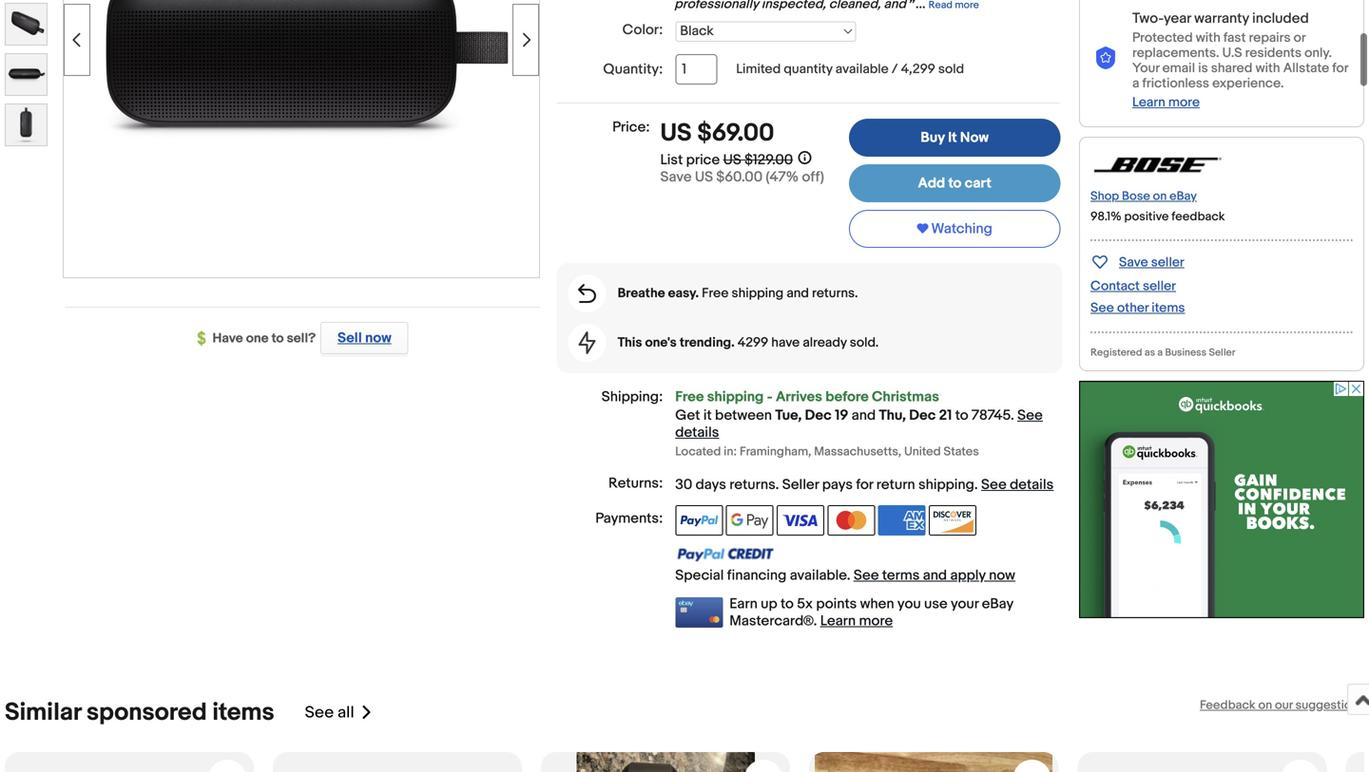 Task type: describe. For each thing, give the bounding box(es) containing it.
fast
[[1223, 30, 1246, 46]]

available.
[[790, 568, 850, 585]]

limited quantity available / 4,299 sold
[[736, 61, 964, 77]]

see inside see details
[[1017, 407, 1043, 425]]

78745
[[972, 407, 1011, 425]]

your
[[1132, 60, 1159, 76]]

is
[[1198, 60, 1208, 76]]

0 horizontal spatial with
[[1196, 30, 1220, 46]]

paypal credit image
[[675, 547, 774, 563]]

returns:
[[609, 475, 663, 492]]

picture 6 of 6 image
[[6, 105, 47, 145]]

learn inside the us $69.00 main content
[[820, 613, 856, 630]]

now
[[960, 129, 989, 146]]

special
[[675, 568, 724, 585]]

1 vertical spatial on
[[1258, 699, 1272, 714]]

1 vertical spatial with
[[1256, 60, 1280, 76]]

registered
[[1090, 347, 1142, 359]]

21
[[939, 407, 952, 425]]

see inside contact seller see other items
[[1090, 300, 1114, 316]]

points
[[816, 596, 857, 613]]

save for save us $60.00 (47% off)
[[660, 169, 692, 186]]

experience.
[[1212, 75, 1284, 92]]

christmas
[[872, 389, 939, 406]]

united
[[904, 445, 941, 460]]

allstate
[[1283, 60, 1329, 76]]

shipping:
[[602, 389, 663, 406]]

for inside the us $69.00 main content
[[856, 477, 873, 494]]

warranty
[[1194, 10, 1249, 27]]

30
[[675, 477, 692, 494]]

as
[[1145, 347, 1155, 359]]

bose soundlink flex se bluetooth waterproof speaker, certified refurbished - picture 2 of 6 image
[[64, 0, 539, 216]]

price
[[686, 152, 720, 169]]

other
[[1117, 300, 1149, 316]]

seller for save
[[1151, 255, 1184, 271]]

shop
[[1090, 189, 1119, 204]]

98.1%
[[1090, 209, 1122, 224]]

to inside earn up to 5x points when you use your ebay mastercard®.
[[781, 596, 794, 613]]

this one's trending. 4299 have already sold.
[[618, 335, 879, 351]]

paypal image
[[675, 506, 723, 536]]

us $69.00 main content
[[557, 0, 1062, 630]]

1 horizontal spatial and
[[852, 407, 876, 425]]

0 horizontal spatial and
[[787, 286, 809, 302]]

returns.
[[812, 286, 858, 302]]

us $69.00
[[660, 119, 774, 148]]

days
[[696, 477, 726, 494]]

list price us $129.00
[[660, 152, 793, 169]]

0 vertical spatial free
[[702, 286, 729, 302]]

have
[[212, 331, 243, 347]]

picture 5 of 6 image
[[6, 54, 47, 95]]

list
[[660, 152, 683, 169]]

get it between tue, dec 19 and thu, dec 21 to 78745 .
[[675, 407, 1017, 425]]

learn more
[[820, 613, 893, 630]]

more inside the us $69.00 main content
[[859, 613, 893, 630]]

5x
[[797, 596, 813, 613]]

1 horizontal spatial .
[[974, 477, 978, 494]]

feedback on our suggestions
[[1200, 699, 1364, 714]]

breathe easy. free shipping and returns.
[[618, 286, 858, 302]]

-
[[767, 389, 773, 406]]

seller for business
[[1209, 347, 1235, 359]]

picture 4 of 6 image
[[6, 4, 47, 45]]

in:
[[724, 445, 737, 460]]

to right the one
[[271, 331, 284, 347]]

framingham,
[[740, 445, 811, 460]]

two-
[[1132, 10, 1164, 27]]

with details__icon image for two-year warranty included
[[1094, 47, 1117, 70]]

sell now
[[337, 330, 391, 347]]

to left cart
[[948, 175, 962, 192]]

our
[[1275, 699, 1293, 714]]

a inside 'two-year warranty included protected with fast repairs or replacements. u.s residents only. your email is shared with allstate for a frictionless experience. learn more'
[[1132, 75, 1139, 92]]

included
[[1252, 10, 1309, 27]]

contact
[[1090, 278, 1140, 295]]

with details__icon image for this one's trending.
[[579, 332, 596, 355]]

watching
[[931, 221, 992, 238]]

you
[[897, 596, 921, 613]]

save us $60.00 (47% off)
[[660, 169, 824, 186]]

now inside sell now link
[[365, 330, 391, 347]]

feedback on our suggestions link
[[1200, 699, 1364, 714]]

seller for contact
[[1143, 278, 1176, 295]]

see details
[[675, 407, 1043, 442]]

seller for .
[[782, 477, 819, 494]]

easy.
[[668, 286, 699, 302]]

your
[[951, 596, 979, 613]]

add to cart link
[[849, 164, 1060, 203]]

contact seller see other items
[[1090, 278, 1185, 316]]

for inside 'two-year warranty included protected with fast repairs or replacements. u.s residents only. your email is shared with allstate for a frictionless experience. learn more'
[[1332, 60, 1348, 76]]

0 vertical spatial shipping
[[732, 286, 784, 302]]

30 days returns . seller pays for return shipping . see details
[[675, 477, 1054, 494]]

shop bose on ebay link
[[1090, 189, 1197, 204]]

(47%
[[766, 169, 799, 186]]

see inside 'link'
[[305, 704, 334, 724]]

buy it now
[[921, 129, 989, 146]]

similar
[[5, 699, 81, 728]]

use
[[924, 596, 948, 613]]

free shipping - arrives before christmas
[[675, 389, 939, 406]]

sponsored
[[87, 699, 207, 728]]

shop bose on ebay
[[1090, 189, 1197, 204]]

similar sponsored items
[[5, 699, 274, 728]]

feedback
[[1200, 699, 1256, 714]]

it
[[703, 407, 712, 425]]

1 vertical spatial see details link
[[981, 477, 1054, 494]]

1 horizontal spatial us
[[695, 169, 713, 186]]

ebay inside earn up to 5x points when you use your ebay mastercard®.
[[982, 596, 1013, 613]]

between
[[715, 407, 772, 425]]

4,299
[[901, 61, 935, 77]]

watching button
[[849, 210, 1060, 248]]

it
[[948, 129, 957, 146]]

$69.00
[[697, 119, 774, 148]]



Task type: locate. For each thing, give the bounding box(es) containing it.
0 vertical spatial a
[[1132, 75, 1139, 92]]

replacements.
[[1132, 45, 1219, 61]]

mastercard®.
[[729, 613, 817, 630]]

quantity:
[[603, 61, 663, 78]]

learn more link down frictionless
[[1132, 94, 1200, 111]]

with details__icon image left this
[[579, 332, 596, 355]]

0 horizontal spatial learn
[[820, 613, 856, 630]]

on up 98.1% positive feedback
[[1153, 189, 1167, 204]]

0 vertical spatial with details__icon image
[[1094, 47, 1117, 70]]

0 vertical spatial for
[[1332, 60, 1348, 76]]

1 vertical spatial for
[[856, 477, 873, 494]]

0 horizontal spatial save
[[660, 169, 692, 186]]

1 dec from the left
[[805, 407, 832, 425]]

0 vertical spatial save
[[660, 169, 692, 186]]

all
[[337, 704, 354, 724]]

on
[[1153, 189, 1167, 204], [1258, 699, 1272, 714]]

buy
[[921, 129, 945, 146]]

cart
[[965, 175, 991, 192]]

learn right 5x
[[820, 613, 856, 630]]

2 dec from the left
[[909, 407, 936, 425]]

already
[[803, 335, 847, 351]]

us left $60.00
[[695, 169, 713, 186]]

limited
[[736, 61, 781, 77]]

or
[[1294, 30, 1306, 46]]

us down $69.00
[[723, 152, 741, 169]]

0 horizontal spatial seller
[[782, 477, 819, 494]]

advertisement region
[[1079, 381, 1364, 619]]

. down "states" on the right of the page
[[974, 477, 978, 494]]

two-year warranty included protected with fast repairs or replacements. u.s residents only. your email is shared with allstate for a frictionless experience. learn more
[[1132, 10, 1348, 111]]

bose
[[1122, 189, 1150, 204]]

0 vertical spatial with
[[1196, 30, 1220, 46]]

Quantity: text field
[[675, 54, 717, 85]]

1 vertical spatial save
[[1119, 255, 1148, 271]]

a left frictionless
[[1132, 75, 1139, 92]]

american express image
[[878, 506, 926, 536]]

shared
[[1211, 60, 1253, 76]]

see down contact
[[1090, 300, 1114, 316]]

a right as
[[1157, 347, 1163, 359]]

2 vertical spatial with details__icon image
[[579, 332, 596, 355]]

.
[[1011, 407, 1014, 425], [775, 477, 779, 494], [974, 477, 978, 494]]

1 vertical spatial seller
[[1143, 278, 1176, 295]]

4299
[[738, 335, 768, 351]]

master card image
[[827, 506, 875, 536]]

more down frictionless
[[1168, 94, 1200, 111]]

$129.00
[[745, 152, 793, 169]]

1 vertical spatial shipping
[[707, 389, 764, 406]]

see details link down 78745 at the bottom right of the page
[[981, 477, 1054, 494]]

with down the warranty
[[1196, 30, 1220, 46]]

ebay up feedback
[[1170, 189, 1197, 204]]

feedback
[[1172, 209, 1225, 224]]

to left 5x
[[781, 596, 794, 613]]

0 horizontal spatial for
[[856, 477, 873, 494]]

0 horizontal spatial .
[[775, 477, 779, 494]]

learn inside 'two-year warranty included protected with fast repairs or replacements. u.s residents only. your email is shared with allstate for a frictionless experience. learn more'
[[1132, 94, 1165, 111]]

earn up to 5x points when you use your ebay mastercard®.
[[729, 596, 1013, 630]]

apply
[[950, 568, 986, 585]]

0 horizontal spatial a
[[1132, 75, 1139, 92]]

us up list at the left of page
[[660, 119, 692, 148]]

0 vertical spatial learn more link
[[1132, 94, 1200, 111]]

0 vertical spatial seller
[[1151, 255, 1184, 271]]

1 vertical spatial learn more link
[[820, 613, 893, 630]]

seller down save seller
[[1143, 278, 1176, 295]]

details up located
[[675, 425, 719, 442]]

1 vertical spatial now
[[989, 568, 1015, 585]]

0 vertical spatial ebay
[[1170, 189, 1197, 204]]

with details__icon image for breathe easy.
[[578, 284, 596, 303]]

for
[[1332, 60, 1348, 76], [856, 477, 873, 494]]

see down 78745 at the bottom right of the page
[[981, 477, 1007, 494]]

$60.00
[[716, 169, 763, 186]]

learn down frictionless
[[1132, 94, 1165, 111]]

save seller
[[1119, 255, 1184, 271]]

1 vertical spatial free
[[675, 389, 704, 406]]

sell?
[[287, 331, 316, 347]]

see up when
[[854, 568, 879, 585]]

0 horizontal spatial learn more link
[[820, 613, 893, 630]]

with details__icon image left your
[[1094, 47, 1117, 70]]

1 horizontal spatial seller
[[1209, 347, 1235, 359]]

quantity
[[784, 61, 832, 77]]

1 horizontal spatial learn more link
[[1132, 94, 1200, 111]]

seller inside the us $69.00 main content
[[782, 477, 819, 494]]

free up get
[[675, 389, 704, 406]]

on left our
[[1258, 699, 1272, 714]]

details inside see details
[[675, 425, 719, 442]]

seller inside button
[[1151, 255, 1184, 271]]

learn more link down the special financing available. see terms and apply now
[[820, 613, 893, 630]]

only.
[[1305, 45, 1332, 61]]

0 horizontal spatial on
[[1153, 189, 1167, 204]]

seller right business
[[1209, 347, 1235, 359]]

located
[[675, 445, 721, 460]]

2 horizontal spatial .
[[1011, 407, 1014, 425]]

free right easy.
[[702, 286, 729, 302]]

dollar sign image
[[197, 332, 212, 347]]

buy it now link
[[849, 119, 1060, 157]]

0 horizontal spatial dec
[[805, 407, 832, 425]]

0 horizontal spatial us
[[660, 119, 692, 148]]

dec left 21 at the right
[[909, 407, 936, 425]]

for right only.
[[1332, 60, 1348, 76]]

ebay right your
[[982, 596, 1013, 613]]

See all text field
[[305, 704, 354, 724]]

see right 78745 at the bottom right of the page
[[1017, 407, 1043, 425]]

19
[[835, 407, 848, 425]]

see left all
[[305, 704, 334, 724]]

0 horizontal spatial items
[[212, 699, 274, 728]]

frictionless
[[1142, 75, 1209, 92]]

return
[[876, 477, 915, 494]]

save for save seller
[[1119, 255, 1148, 271]]

shipping up discover image
[[918, 477, 974, 494]]

with down the repairs
[[1256, 60, 1280, 76]]

seller
[[1151, 255, 1184, 271], [1143, 278, 1176, 295]]

learn
[[1132, 94, 1165, 111], [820, 613, 856, 630]]

0 vertical spatial and
[[787, 286, 809, 302]]

1 horizontal spatial a
[[1157, 347, 1163, 359]]

1 vertical spatial and
[[852, 407, 876, 425]]

1 vertical spatial ebay
[[982, 596, 1013, 613]]

arrives
[[776, 389, 822, 406]]

. right 21 at the right
[[1011, 407, 1014, 425]]

0 horizontal spatial details
[[675, 425, 719, 442]]

earn
[[729, 596, 758, 613]]

items inside contact seller see other items
[[1152, 300, 1185, 316]]

discover image
[[929, 506, 976, 536]]

0 vertical spatial items
[[1152, 300, 1185, 316]]

1 vertical spatial with details__icon image
[[578, 284, 596, 303]]

shipping up 4299
[[732, 286, 784, 302]]

add to cart
[[918, 175, 991, 192]]

0 horizontal spatial now
[[365, 330, 391, 347]]

and
[[787, 286, 809, 302], [852, 407, 876, 425], [923, 568, 947, 585]]

0 vertical spatial now
[[365, 330, 391, 347]]

one's
[[645, 335, 677, 351]]

more inside 'two-year warranty included protected with fast repairs or replacements. u.s residents only. your email is shared with allstate for a frictionless experience. learn more'
[[1168, 94, 1200, 111]]

visa image
[[777, 506, 824, 536]]

2 horizontal spatial and
[[923, 568, 947, 585]]

suggestions
[[1295, 699, 1364, 714]]

0 vertical spatial seller
[[1209, 347, 1235, 359]]

2 horizontal spatial us
[[723, 152, 741, 169]]

1 horizontal spatial learn
[[1132, 94, 1165, 111]]

1 vertical spatial a
[[1157, 347, 1163, 359]]

special financing available. see terms and apply now
[[675, 568, 1015, 585]]

and up use
[[923, 568, 947, 585]]

save down the us $69.00
[[660, 169, 692, 186]]

1 vertical spatial more
[[859, 613, 893, 630]]

massachusetts,
[[814, 445, 901, 460]]

save inside save seller button
[[1119, 255, 1148, 271]]

price:
[[612, 119, 650, 136]]

add
[[918, 175, 945, 192]]

. down the framingham,
[[775, 477, 779, 494]]

learn more link
[[1132, 94, 1200, 111], [820, 613, 893, 630]]

items right other
[[1152, 300, 1185, 316]]

sell now link
[[316, 322, 408, 355]]

color
[[622, 21, 659, 38]]

sell
[[337, 330, 362, 347]]

and left returns.
[[787, 286, 809, 302]]

now
[[365, 330, 391, 347], [989, 568, 1015, 585]]

0 horizontal spatial more
[[859, 613, 893, 630]]

sold
[[938, 61, 964, 77]]

0 vertical spatial learn
[[1132, 94, 1165, 111]]

for right pays
[[856, 477, 873, 494]]

1 horizontal spatial dec
[[909, 407, 936, 425]]

residents
[[1245, 45, 1302, 61]]

located in: framingham, massachusetts, united states
[[675, 445, 979, 460]]

google pay image
[[726, 506, 774, 536]]

details down 78745 at the bottom right of the page
[[1010, 477, 1054, 494]]

sold.
[[850, 335, 879, 351]]

have one to sell?
[[212, 331, 316, 347]]

u.s
[[1222, 45, 1242, 61]]

see terms and apply now link
[[854, 568, 1015, 585]]

1 vertical spatial learn
[[820, 613, 856, 630]]

free
[[702, 286, 729, 302], [675, 389, 704, 406]]

1 vertical spatial items
[[212, 699, 274, 728]]

thu,
[[879, 407, 906, 425]]

repairs
[[1249, 30, 1291, 46]]

details
[[675, 425, 719, 442], [1010, 477, 1054, 494]]

0 vertical spatial details
[[675, 425, 719, 442]]

save up contact seller link
[[1119, 255, 1148, 271]]

dec down free shipping - arrives before christmas
[[805, 407, 832, 425]]

seller inside contact seller see other items
[[1143, 278, 1176, 295]]

shipping up between
[[707, 389, 764, 406]]

0 vertical spatial more
[[1168, 94, 1200, 111]]

breathe
[[618, 286, 665, 302]]

1 vertical spatial seller
[[782, 477, 819, 494]]

1 horizontal spatial on
[[1258, 699, 1272, 714]]

now inside the us $69.00 main content
[[989, 568, 1015, 585]]

1 horizontal spatial with
[[1256, 60, 1280, 76]]

financing
[[727, 568, 787, 585]]

2 vertical spatial shipping
[[918, 477, 974, 494]]

more left you
[[859, 613, 893, 630]]

ebay mastercard image
[[675, 598, 723, 628]]

save seller button
[[1090, 251, 1184, 273]]

off)
[[802, 169, 824, 186]]

protected
[[1132, 30, 1193, 46]]

1 horizontal spatial now
[[989, 568, 1015, 585]]

0 horizontal spatial ebay
[[982, 596, 1013, 613]]

1 horizontal spatial details
[[1010, 477, 1054, 494]]

1 horizontal spatial ebay
[[1170, 189, 1197, 204]]

to
[[948, 175, 962, 192], [271, 331, 284, 347], [955, 407, 968, 425], [781, 596, 794, 613]]

seller up contact seller link
[[1151, 255, 1184, 271]]

with
[[1196, 30, 1220, 46], [1256, 60, 1280, 76]]

seller up visa image
[[782, 477, 819, 494]]

items left see all
[[212, 699, 274, 728]]

to right 21 at the right
[[955, 407, 968, 425]]

/
[[892, 61, 898, 77]]

see all
[[305, 704, 354, 724]]

1 vertical spatial details
[[1010, 477, 1054, 494]]

with details__icon image
[[1094, 47, 1117, 70], [578, 284, 596, 303], [579, 332, 596, 355]]

see other items link
[[1090, 300, 1185, 316]]

get
[[675, 407, 700, 425]]

1 horizontal spatial save
[[1119, 255, 1148, 271]]

2 vertical spatial and
[[923, 568, 947, 585]]

1 horizontal spatial for
[[1332, 60, 1348, 76]]

0 vertical spatial see details link
[[675, 407, 1043, 442]]

1 horizontal spatial items
[[1152, 300, 1185, 316]]

0 vertical spatial on
[[1153, 189, 1167, 204]]

see details link up massachusetts,
[[675, 407, 1043, 442]]

now right apply
[[989, 568, 1015, 585]]

save inside the us $69.00 main content
[[660, 169, 692, 186]]

email
[[1162, 60, 1195, 76]]

payments:
[[595, 511, 663, 528]]

and right 19
[[852, 407, 876, 425]]

with details__icon image left the breathe
[[578, 284, 596, 303]]

1 horizontal spatial more
[[1168, 94, 1200, 111]]

now right sell
[[365, 330, 391, 347]]

year
[[1164, 10, 1191, 27]]



Task type: vqa. For each thing, say whether or not it's contained in the screenshot.
US $8.99/EA Main Content
no



